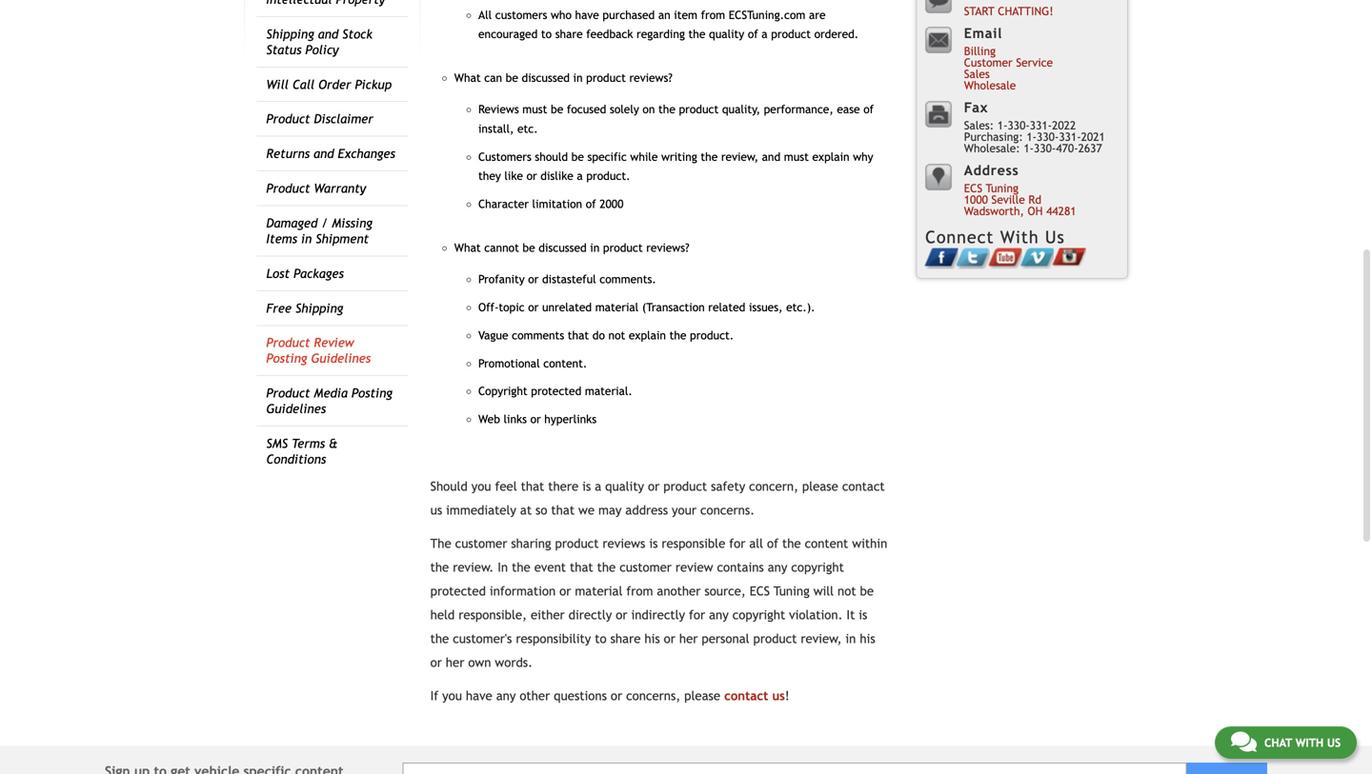 Task type: locate. For each thing, give the bounding box(es) containing it.
0 horizontal spatial posting
[[266, 351, 307, 366]]

product down ecstuning.com
[[771, 27, 811, 41]]

specific
[[587, 150, 627, 163]]

1 vertical spatial a
[[577, 169, 583, 183]]

posting for product media posting guidelines
[[351, 386, 392, 401]]

1 horizontal spatial posting
[[351, 386, 392, 401]]

posting for product review posting guidelines
[[266, 351, 307, 366]]

is right reviews in the bottom left of the page
[[649, 536, 658, 551]]

and down the product disclaimer
[[314, 146, 334, 161]]

1 horizontal spatial any
[[709, 608, 729, 623]]

to down directly
[[595, 632, 607, 646]]

lost packages link
[[266, 266, 344, 281]]

share down who
[[555, 27, 583, 41]]

1 horizontal spatial quality
[[709, 27, 744, 41]]

product review posting guidelines link
[[266, 336, 371, 366]]

any down source,
[[709, 608, 729, 623]]

330- up the wholesale:
[[1008, 118, 1030, 132]]

0 horizontal spatial from
[[626, 584, 653, 599]]

or right like
[[526, 169, 537, 183]]

1 what from the top
[[454, 71, 481, 84]]

returns and exchanges
[[266, 146, 395, 161]]

or right links
[[530, 413, 541, 426]]

product inside product review posting guidelines
[[266, 336, 310, 350]]

quality down ecstuning.com
[[709, 27, 744, 41]]

wholesale:
[[964, 141, 1020, 155]]

a
[[762, 27, 768, 41], [577, 169, 583, 183], [595, 479, 601, 494]]

0 horizontal spatial quality
[[605, 479, 644, 494]]

in up focused
[[573, 71, 583, 84]]

1 horizontal spatial share
[[610, 632, 641, 646]]

or inside customers should be specific while writing the review, and must explain why they like or dislike a product.
[[526, 169, 537, 183]]

0 horizontal spatial her
[[446, 656, 464, 670]]

1 vertical spatial discussed
[[539, 241, 587, 254]]

customer down reviews in the bottom left of the page
[[620, 560, 672, 575]]

may
[[598, 503, 622, 518]]

1 horizontal spatial not
[[838, 584, 856, 599]]

product
[[266, 112, 310, 126], [266, 181, 310, 196], [266, 336, 310, 350], [266, 386, 310, 401]]

1 horizontal spatial contact
[[842, 479, 885, 494]]

1 horizontal spatial us
[[772, 689, 785, 704]]

0 horizontal spatial share
[[555, 27, 583, 41]]

her left personal
[[679, 632, 698, 646]]

please right concerns,
[[684, 689, 720, 704]]

is inside should you feel that there is a quality or product safety concern, please contact us immediately at
[[582, 479, 591, 494]]

0 vertical spatial reviews?
[[629, 71, 672, 84]]

be left focused
[[551, 103, 563, 116]]

2 horizontal spatial a
[[762, 27, 768, 41]]

0 vertical spatial share
[[555, 27, 583, 41]]

0 horizontal spatial tuning
[[774, 584, 810, 599]]

product. down related
[[690, 329, 734, 342]]

be right can
[[506, 71, 518, 84]]

1 horizontal spatial is
[[649, 536, 658, 551]]

the right writing
[[701, 150, 718, 163]]

0 vertical spatial contact
[[842, 479, 885, 494]]

0 horizontal spatial you
[[442, 689, 462, 704]]

share inside all customers who have purchased an item from ecstuning.com are encouraged to share feedback regarding the quality of a product ordered.
[[555, 27, 583, 41]]

tuning inside the customer sharing product reviews is responsible for all of the content within the review. in the event that the customer review contains any copyright protected information or material from another source, ecs tuning will not be held responsible, either directly or indirectly for any copyright violation. it is the customer's responsibility to share his or her personal product review, in his or her own words.
[[774, 584, 810, 599]]

not right will
[[838, 584, 856, 599]]

explain down off-topic or unrelated material (transaction related issues, etc.).
[[629, 329, 666, 342]]

0 vertical spatial tuning
[[986, 181, 1019, 195]]

us down 44281
[[1045, 227, 1065, 247]]

1 horizontal spatial protected
[[531, 385, 581, 398]]

share inside the customer sharing product reviews is responsible for all of the content within the review. in the event that the customer review contains any copyright protected information or material from another source, ecs tuning will not be held responsible, either directly or indirectly for any copyright violation. it is the customer's responsibility to share his or her personal product review, in his or her own words.
[[610, 632, 641, 646]]

guidelines inside product review posting guidelines
[[311, 351, 371, 366]]

0 horizontal spatial is
[[582, 479, 591, 494]]

tuning inside address ecs tuning 1000 seville rd wadsworth, oh 44281
[[986, 181, 1019, 195]]

discussed up profanity or distasteful comments.
[[539, 241, 587, 254]]

protected down content.
[[531, 385, 581, 398]]

not right the do at the top left
[[608, 329, 625, 342]]

returns
[[266, 146, 310, 161]]

0 vertical spatial us
[[430, 503, 442, 518]]

and inside customers should be specific while writing the review, and must explain why they like or dislike a product.
[[762, 150, 780, 163]]

product inside product media posting guidelines
[[266, 386, 310, 401]]

you inside should you feel that there is a quality or product safety concern, please contact us immediately at
[[471, 479, 491, 494]]

0 vertical spatial copyright
[[791, 560, 844, 575]]

us right with
[[1327, 737, 1341, 750]]

customer up review.
[[455, 536, 507, 551]]

product up your
[[663, 479, 707, 494]]

contact us link
[[724, 689, 785, 704]]

3 product from the top
[[266, 336, 310, 350]]

must up etc.
[[522, 103, 547, 116]]

us up email email field
[[772, 689, 785, 704]]

1 vertical spatial what
[[454, 241, 481, 254]]

or inside should you feel that there is a quality or product safety concern, please contact us immediately at
[[648, 479, 660, 494]]

a up may
[[595, 479, 601, 494]]

of down ecstuning.com
[[748, 27, 758, 41]]

topic
[[499, 301, 525, 314]]

copyright up will
[[791, 560, 844, 575]]

1 horizontal spatial explain
[[812, 150, 849, 163]]

product warranty
[[266, 181, 366, 196]]

you for if
[[442, 689, 462, 704]]

posting inside product media posting guidelines
[[351, 386, 392, 401]]

to inside the customer sharing product reviews is responsible for all of the content within the review. in the event that the customer review contains any copyright protected information or material from another source, ecs tuning will not be held responsible, either directly or indirectly for any copyright violation. it is the customer's responsibility to share his or her personal product review, in his or her own words.
[[595, 632, 607, 646]]

1 his from the left
[[644, 632, 660, 646]]

product inside reviews must be focused solely on the product quality, performance, ease of install, etc.
[[679, 103, 719, 116]]

0 horizontal spatial ecs
[[750, 584, 770, 599]]

product inside all customers who have purchased an item from ecstuning.com are encouraged to share feedback regarding the quality of a product ordered.
[[771, 27, 811, 41]]

reviews? up "comments."
[[646, 241, 689, 254]]

ecs down contains
[[750, 584, 770, 599]]

a inside customers should be specific while writing the review, and must explain why they like or dislike a product.
[[577, 169, 583, 183]]

and down performance,
[[762, 150, 780, 163]]

chatting!
[[998, 4, 1053, 17]]

us for connect with us
[[1045, 227, 1065, 247]]

1 product from the top
[[266, 112, 310, 126]]

1 vertical spatial her
[[446, 656, 464, 670]]

you right if
[[442, 689, 462, 704]]

profanity or distasteful comments.
[[478, 273, 656, 286]]

customer
[[455, 536, 507, 551], [620, 560, 672, 575]]

of right all at bottom
[[767, 536, 778, 551]]

in for /
[[301, 231, 312, 246]]

protected inside the customer sharing product reviews is responsible for all of the content within the review. in the event that the customer review contains any copyright protected information or material from another source, ecs tuning will not be held responsible, either directly or indirectly for any copyright violation. it is the customer's responsibility to share his or her personal product review, in his or her own words.
[[430, 584, 486, 599]]

contact up within
[[842, 479, 885, 494]]

0 vertical spatial is
[[582, 479, 591, 494]]

the customer sharing product reviews is responsible for all of the content within the review. in the event that the customer review contains any copyright protected information or material from another source, ecs tuning will not be held responsible, either directly or indirectly for any copyright violation. it is the customer's responsibility to share his or her personal product review, in his or her own words.
[[430, 536, 887, 670]]

1 vertical spatial contact
[[724, 689, 768, 704]]

1 vertical spatial quality
[[605, 479, 644, 494]]

reviews must be focused solely on the product quality, performance, ease of install, etc.
[[478, 103, 874, 135]]

1 horizontal spatial you
[[471, 479, 491, 494]]

must inside customers should be specific while writing the review, and must explain why they like or dislike a product.
[[784, 150, 809, 163]]

0 vertical spatial explain
[[812, 150, 849, 163]]

reviews
[[603, 536, 645, 551]]

customer's
[[453, 632, 512, 646]]

or
[[526, 169, 537, 183], [528, 273, 539, 286], [528, 301, 539, 314], [530, 413, 541, 426], [648, 479, 660, 494], [559, 584, 571, 599], [616, 608, 627, 623], [664, 632, 675, 646], [430, 656, 442, 670], [611, 689, 622, 704]]

shipping inside shipping and stock status policy
[[266, 27, 314, 41]]

the down "the" on the bottom of page
[[430, 560, 449, 575]]

1 vertical spatial must
[[784, 150, 809, 163]]

1 horizontal spatial have
[[575, 8, 599, 21]]

returns and exchanges link
[[266, 146, 395, 161]]

discussed
[[522, 71, 570, 84], [539, 241, 587, 254]]

0 horizontal spatial product.
[[586, 169, 630, 183]]

missing
[[332, 216, 372, 231]]

any left other
[[496, 689, 516, 704]]

please right concern,
[[802, 479, 838, 494]]

the right on
[[658, 103, 675, 116]]

1 vertical spatial explain
[[629, 329, 666, 342]]

0 vertical spatial guidelines
[[311, 351, 371, 366]]

posting inside product review posting guidelines
[[266, 351, 307, 366]]

is right the it
[[859, 608, 867, 623]]

0 horizontal spatial his
[[644, 632, 660, 646]]

330- left 2637
[[1037, 130, 1059, 143]]

1 vertical spatial us
[[1327, 737, 1341, 750]]

4 product from the top
[[266, 386, 310, 401]]

for
[[729, 536, 745, 551], [689, 608, 705, 623]]

/
[[321, 216, 328, 231]]

what cannot be discussed in product reviews?
[[454, 241, 689, 254]]

1 horizontal spatial please
[[802, 479, 838, 494]]

1 vertical spatial posting
[[351, 386, 392, 401]]

content.
[[543, 357, 587, 370]]

1 vertical spatial have
[[466, 689, 492, 704]]

protected
[[531, 385, 581, 398], [430, 584, 486, 599]]

the inside all customers who have purchased an item from ecstuning.com are encouraged to share feedback regarding the quality of a product ordered.
[[688, 27, 705, 41]]

0 vertical spatial posting
[[266, 351, 307, 366]]

responsibility
[[516, 632, 591, 646]]

reviews? for what can be discussed in product reviews?
[[629, 71, 672, 84]]

in inside the damaged / missing items in shipment
[[301, 231, 312, 246]]

posting down free
[[266, 351, 307, 366]]

billing link
[[964, 44, 996, 57]]

that left the do at the top left
[[568, 329, 589, 342]]

email
[[964, 25, 1002, 41]]

tuning left will
[[774, 584, 810, 599]]

safety
[[711, 479, 745, 494]]

0 vertical spatial product.
[[586, 169, 630, 183]]

personal
[[702, 632, 749, 646]]

product warranty link
[[266, 181, 366, 196]]

0 vertical spatial ecs
[[964, 181, 982, 195]]

0 horizontal spatial explain
[[629, 329, 666, 342]]

with
[[1000, 227, 1039, 247]]

1 vertical spatial from
[[626, 584, 653, 599]]

that up the at
[[521, 479, 544, 494]]

2 his from the left
[[860, 632, 875, 646]]

1 vertical spatial please
[[684, 689, 720, 704]]

1 vertical spatial tuning
[[774, 584, 810, 599]]

product down we
[[555, 536, 599, 551]]

1 vertical spatial for
[[689, 608, 705, 623]]

to down who
[[541, 27, 552, 41]]

material up the vague comments that do not explain the product.
[[595, 301, 639, 314]]

not inside the customer sharing product reviews is responsible for all of the content within the review. in the event that the customer review contains any copyright protected information or material from another source, ecs tuning will not be held responsible, either directly or indirectly for any copyright violation. it is the customer's responsibility to share his or her personal product review, in his or her own words.
[[838, 584, 856, 599]]

quality,
[[722, 103, 760, 116]]

be for must
[[551, 103, 563, 116]]

or right directly
[[616, 608, 627, 623]]

review
[[675, 560, 713, 575]]

reviews? for what cannot be discussed in product reviews?
[[646, 241, 689, 254]]

of
[[748, 27, 758, 41], [863, 103, 874, 116], [586, 197, 596, 211], [767, 536, 778, 551]]

quality inside should you feel that there is a quality or product safety concern, please contact us immediately at
[[605, 479, 644, 494]]

0 horizontal spatial customer
[[455, 536, 507, 551]]

0 horizontal spatial please
[[684, 689, 720, 704]]

concerns.
[[700, 503, 755, 518]]

chat with us link
[[1215, 727, 1357, 759]]

be inside customers should be specific while writing the review, and must explain why they like or dislike a product.
[[571, 150, 584, 163]]

product review posting guidelines
[[266, 336, 371, 366]]

331-
[[1030, 118, 1052, 132], [1059, 130, 1081, 143]]

0 horizontal spatial any
[[496, 689, 516, 704]]

guidelines inside product media posting guidelines
[[266, 402, 326, 417]]

be inside reviews must be focused solely on the product quality, performance, ease of install, etc.
[[551, 103, 563, 116]]

guidelines up terms
[[266, 402, 326, 417]]

product for product review posting guidelines
[[266, 336, 310, 350]]

in for can
[[573, 71, 583, 84]]

1 vertical spatial shipping
[[295, 301, 343, 316]]

0 vertical spatial have
[[575, 8, 599, 21]]

must
[[522, 103, 547, 116], [784, 150, 809, 163]]

a inside all customers who have purchased an item from ecstuning.com are encouraged to share feedback regarding the quality of a product ordered.
[[762, 27, 768, 41]]

product disclaimer
[[266, 112, 373, 126]]

start chatting!
[[964, 4, 1053, 17]]

shipping up status
[[266, 27, 314, 41]]

item
[[674, 8, 697, 21]]

1 vertical spatial you
[[442, 689, 462, 704]]

is for reviews
[[649, 536, 658, 551]]

1 horizontal spatial review,
[[801, 632, 842, 646]]

be right cannot
[[523, 241, 535, 254]]

her
[[679, 632, 698, 646], [446, 656, 464, 670]]

1 vertical spatial not
[[838, 584, 856, 599]]

0 horizontal spatial protected
[[430, 584, 486, 599]]

have down own
[[466, 689, 492, 704]]

0 horizontal spatial to
[[541, 27, 552, 41]]

ecstuning.com
[[729, 8, 805, 21]]

and for shipping
[[318, 27, 338, 41]]

product up solely
[[586, 71, 626, 84]]

1 vertical spatial copyright
[[732, 608, 785, 623]]

like
[[504, 169, 523, 183]]

is right there
[[582, 479, 591, 494]]

another
[[657, 584, 701, 599]]

sms terms & conditions link
[[266, 436, 338, 467]]

shipping
[[266, 27, 314, 41], [295, 301, 343, 316]]

questions
[[554, 689, 607, 704]]

0 vertical spatial must
[[522, 103, 547, 116]]

or right questions
[[611, 689, 622, 704]]

a inside should you feel that there is a quality or product safety concern, please contact us immediately at
[[595, 479, 601, 494]]

guidelines for review
[[311, 351, 371, 366]]

that
[[568, 329, 589, 342], [521, 479, 544, 494], [551, 503, 575, 518], [570, 560, 593, 575]]

0 vertical spatial a
[[762, 27, 768, 41]]

promotional
[[478, 357, 540, 370]]

ease
[[837, 103, 860, 116]]

in down the it
[[845, 632, 856, 646]]

0 vertical spatial any
[[768, 560, 787, 575]]

2 vertical spatial is
[[859, 608, 867, 623]]

the down the item
[[688, 27, 705, 41]]

0 vertical spatial her
[[679, 632, 698, 646]]

0 vertical spatial us
[[1045, 227, 1065, 247]]

1 horizontal spatial must
[[784, 150, 809, 163]]

1 vertical spatial material
[[575, 584, 623, 599]]

0 vertical spatial to
[[541, 27, 552, 41]]

guidelines down review
[[311, 351, 371, 366]]

product down free
[[266, 336, 310, 350]]

sales:
[[964, 118, 994, 132]]

1- right the wholesale:
[[1024, 141, 1034, 155]]

damaged / missing items in shipment link
[[266, 216, 372, 246]]

0 vertical spatial please
[[802, 479, 838, 494]]

contact left !
[[724, 689, 768, 704]]

a right dislike
[[577, 169, 583, 183]]

other
[[520, 689, 550, 704]]

1 horizontal spatial to
[[595, 632, 607, 646]]

ecs inside address ecs tuning 1000 seville rd wadsworth, oh 44281
[[964, 181, 982, 195]]

product left media
[[266, 386, 310, 401]]

tuning down address
[[986, 181, 1019, 195]]

0 horizontal spatial contact
[[724, 689, 768, 704]]

0 vertical spatial shipping
[[266, 27, 314, 41]]

that right so
[[551, 503, 575, 518]]

2 horizontal spatial is
[[859, 608, 867, 623]]

please
[[802, 479, 838, 494], [684, 689, 720, 704]]

2 what from the top
[[454, 241, 481, 254]]

2 product from the top
[[266, 181, 310, 196]]

copyright up personal
[[732, 608, 785, 623]]

from right the item
[[701, 8, 725, 21]]

wholesale
[[964, 78, 1016, 92]]

be inside the customer sharing product reviews is responsible for all of the content within the review. in the event that the customer review contains any copyright protected information or material from another source, ecs tuning will not be held responsible, either directly or indirectly for any copyright violation. it is the customer's responsibility to share his or her personal product review, in his or her own words.
[[860, 584, 874, 599]]

1 vertical spatial reviews?
[[646, 241, 689, 254]]

0 horizontal spatial a
[[577, 169, 583, 183]]

0 vertical spatial what
[[454, 71, 481, 84]]

have right who
[[575, 8, 599, 21]]

product for product media posting guidelines
[[266, 386, 310, 401]]

of left 2000
[[586, 197, 596, 211]]

0 horizontal spatial for
[[689, 608, 705, 623]]

ecs inside the customer sharing product reviews is responsible for all of the content within the review. in the event that the customer review contains any copyright protected information or material from another source, ecs tuning will not be held responsible, either directly or indirectly for any copyright violation. it is the customer's responsibility to share his or her personal product review, in his or her own words.
[[750, 584, 770, 599]]

of right ease at right top
[[863, 103, 874, 116]]

1 vertical spatial review,
[[801, 632, 842, 646]]

rd
[[1028, 193, 1041, 206]]

1 vertical spatial protected
[[430, 584, 486, 599]]

or up the address
[[648, 479, 660, 494]]

review,
[[721, 150, 758, 163], [801, 632, 842, 646]]

ecs down address
[[964, 181, 982, 195]]

product left 'quality,' at top right
[[679, 103, 719, 116]]

for left all at bottom
[[729, 536, 745, 551]]

!
[[785, 689, 790, 704]]

should
[[535, 150, 568, 163]]

2 horizontal spatial any
[[768, 560, 787, 575]]

must down performance,
[[784, 150, 809, 163]]

is for there
[[582, 479, 591, 494]]

protected down review.
[[430, 584, 486, 599]]

and up policy
[[318, 27, 338, 41]]

etc.
[[517, 122, 538, 135]]

the left content
[[782, 536, 801, 551]]

what for what cannot be discussed in product reviews?
[[454, 241, 481, 254]]

her left own
[[446, 656, 464, 670]]

posting right media
[[351, 386, 392, 401]]

status
[[266, 42, 302, 57]]

all
[[749, 536, 763, 551]]

or up if
[[430, 656, 442, 670]]

within
[[852, 536, 887, 551]]

0 vertical spatial customer
[[455, 536, 507, 551]]

shipping and stock status policy
[[266, 27, 372, 57]]

that right event
[[570, 560, 593, 575]]

product down returns
[[266, 181, 310, 196]]

review, down violation.
[[801, 632, 842, 646]]

share
[[555, 27, 583, 41], [610, 632, 641, 646]]

0 vertical spatial from
[[701, 8, 725, 21]]

review, down 'quality,' at top right
[[721, 150, 758, 163]]

what can be discussed in product reviews?
[[454, 71, 672, 84]]

0 horizontal spatial us
[[1045, 227, 1065, 247]]

in
[[573, 71, 583, 84], [301, 231, 312, 246], [590, 241, 600, 254], [845, 632, 856, 646]]

performance,
[[764, 103, 833, 116]]

fax sales: 1-330-331-2022 purchasing: 1-330-331-2021 wholesale: 1-330-470-2637
[[964, 100, 1105, 155]]

and inside shipping and stock status policy
[[318, 27, 338, 41]]

product.
[[586, 169, 630, 183], [690, 329, 734, 342]]

reviews? up on
[[629, 71, 672, 84]]

in down the damaged
[[301, 231, 312, 246]]

you
[[471, 479, 491, 494], [442, 689, 462, 704]]

copyright protected material.
[[478, 385, 632, 398]]

1 horizontal spatial from
[[701, 8, 725, 21]]



Task type: describe. For each thing, give the bounding box(es) containing it.
product. inside customers should be specific while writing the review, and must explain why they like or dislike a product.
[[586, 169, 630, 183]]

0 horizontal spatial not
[[608, 329, 625, 342]]

will call order pickup link
[[266, 77, 392, 92]]

feel
[[495, 479, 517, 494]]

fax
[[964, 100, 988, 115]]

contact inside should you feel that there is a quality or product safety concern, please contact us immediately at
[[842, 479, 885, 494]]

call
[[292, 77, 315, 92]]

the inside reviews must be focused solely on the product quality, performance, ease of install, etc.
[[658, 103, 675, 116]]

of inside all customers who have purchased an item from ecstuning.com are encouraged to share feedback regarding the quality of a product ordered.
[[748, 27, 758, 41]]

in inside the customer sharing product reviews is responsible for all of the content within the review. in the event that the customer review contains any copyright protected information or material from another source, ecs tuning will not be held responsible, either directly or indirectly for any copyright violation. it is the customer's responsibility to share his or her personal product review, in his or her own words.
[[845, 632, 856, 646]]

start chatting! link
[[964, 4, 1053, 17]]

1 vertical spatial any
[[709, 608, 729, 623]]

shipment
[[316, 231, 369, 246]]

media
[[314, 386, 348, 401]]

or down event
[[559, 584, 571, 599]]

comments
[[512, 329, 564, 342]]

0 horizontal spatial copyright
[[732, 608, 785, 623]]

quality inside all customers who have purchased an item from ecstuning.com are encouraged to share feedback regarding the quality of a product ordered.
[[709, 27, 744, 41]]

directly
[[568, 608, 612, 623]]

be for can
[[506, 71, 518, 84]]

1- left 2022
[[1026, 130, 1037, 143]]

ordered.
[[814, 27, 859, 41]]

review, inside the customer sharing product reviews is responsible for all of the content within the review. in the event that the customer review contains any copyright protected information or material from another source, ecs tuning will not be held responsible, either directly or indirectly for any copyright violation. it is the customer's responsibility to share his or her personal product review, in his or her own words.
[[801, 632, 842, 646]]

chat with us
[[1264, 737, 1341, 750]]

all customers who have purchased an item from ecstuning.com are encouraged to share feedback regarding the quality of a product ordered.
[[478, 8, 859, 41]]

the
[[430, 536, 451, 551]]

Email email field
[[403, 763, 1186, 775]]

sales
[[964, 67, 990, 80]]

or down indirectly
[[664, 632, 675, 646]]

be for cannot
[[523, 241, 535, 254]]

330- down 2022
[[1034, 141, 1056, 155]]

start
[[964, 4, 994, 17]]

content
[[805, 536, 848, 551]]

items
[[266, 231, 297, 246]]

the down (transaction
[[669, 329, 686, 342]]

off-
[[478, 301, 499, 314]]

1 vertical spatial product.
[[690, 329, 734, 342]]

install,
[[478, 122, 514, 135]]

product media posting guidelines
[[266, 386, 392, 417]]

or right profanity
[[528, 273, 539, 286]]

1 horizontal spatial customer
[[620, 560, 672, 575]]

review.
[[453, 560, 494, 575]]

0 vertical spatial protected
[[531, 385, 581, 398]]

it
[[846, 608, 855, 623]]

your
[[672, 503, 696, 518]]

while
[[630, 150, 658, 163]]

us for chat with us
[[1327, 737, 1341, 750]]

product up "comments."
[[603, 241, 643, 254]]

promotional content.
[[478, 357, 587, 370]]

of inside reviews must be focused solely on the product quality, performance, ease of install, etc.
[[863, 103, 874, 116]]

customer
[[964, 56, 1013, 69]]

have inside all customers who have purchased an item from ecstuning.com are encouraged to share feedback regarding the quality of a product ordered.
[[575, 8, 599, 21]]

oh
[[1028, 204, 1043, 218]]

profanity
[[478, 273, 525, 286]]

billing
[[964, 44, 996, 57]]

the inside customers should be specific while writing the review, and must explain why they like or dislike a product.
[[701, 150, 718, 163]]

of inside the customer sharing product reviews is responsible for all of the content within the review. in the event that the customer review contains any copyright protected information or material from another source, ecs tuning will not be held responsible, either directly or indirectly for any copyright violation. it is the customer's responsibility to share his or her personal product review, in his or her own words.
[[767, 536, 778, 551]]

lost
[[266, 266, 290, 281]]

explain inside customers should be specific while writing the review, and must explain why they like or dislike a product.
[[812, 150, 849, 163]]

should
[[430, 479, 468, 494]]

limitation
[[532, 197, 582, 211]]

chat
[[1264, 737, 1292, 750]]

violation.
[[789, 608, 843, 623]]

links
[[504, 413, 527, 426]]

must inside reviews must be focused solely on the product quality, performance, ease of install, etc.
[[522, 103, 547, 116]]

held
[[430, 608, 455, 623]]

from inside all customers who have purchased an item from ecstuning.com are encouraged to share feedback regarding the quality of a product ordered.
[[701, 8, 725, 21]]

on
[[643, 103, 655, 116]]

feedback
[[586, 27, 633, 41]]

writing
[[661, 150, 697, 163]]

email billing customer service sales wholesale
[[964, 25, 1053, 92]]

1000
[[964, 193, 988, 206]]

event
[[534, 560, 566, 575]]

character
[[478, 197, 529, 211]]

0 horizontal spatial 331-
[[1030, 118, 1052, 132]]

&
[[329, 436, 338, 451]]

to inside all customers who have purchased an item from ecstuning.com are encouraged to share feedback regarding the quality of a product ordered.
[[541, 27, 552, 41]]

review, inside customers should be specific while writing the review, and must explain why they like or dislike a product.
[[721, 150, 758, 163]]

comments.
[[600, 273, 656, 286]]

2021
[[1081, 130, 1105, 143]]

customer service link
[[964, 56, 1053, 69]]

product down violation.
[[753, 632, 797, 646]]

own
[[468, 656, 491, 670]]

focused
[[567, 103, 606, 116]]

0 vertical spatial material
[[595, 301, 639, 314]]

be for should
[[571, 150, 584, 163]]

product for product disclaimer
[[266, 112, 310, 126]]

will call order pickup
[[266, 77, 392, 92]]

44281
[[1046, 204, 1076, 218]]

the down held
[[430, 632, 449, 646]]

all
[[478, 8, 492, 21]]

from inside the customer sharing product reviews is responsible for all of the content within the review. in the event that the customer review contains any copyright protected information or material from another source, ecs tuning will not be held responsible, either directly or indirectly for any copyright violation. it is the customer's responsibility to share his or her personal product review, in his or her own words.
[[626, 584, 653, 599]]

are
[[809, 8, 826, 21]]

or right "topic"
[[528, 301, 539, 314]]

cannot
[[484, 241, 519, 254]]

issues,
[[749, 301, 783, 314]]

and for returns
[[314, 146, 334, 161]]

discussed for be
[[522, 71, 570, 84]]

address
[[964, 162, 1019, 178]]

customers should be specific while writing the review, and must explain why they like or dislike a product.
[[478, 150, 873, 183]]

0 vertical spatial for
[[729, 536, 745, 551]]

us inside should you feel that there is a quality or product safety concern, please contact us immediately at
[[430, 503, 442, 518]]

disclaimer
[[314, 112, 373, 126]]

discussed for distasteful
[[539, 241, 587, 254]]

guidelines for media
[[266, 402, 326, 417]]

address
[[625, 503, 668, 518]]

immediately
[[446, 503, 516, 518]]

2 vertical spatial any
[[496, 689, 516, 704]]

sales link
[[964, 67, 990, 80]]

the right in
[[512, 560, 530, 575]]

comments image
[[1231, 731, 1257, 754]]

we
[[578, 503, 595, 518]]

what for what can be discussed in product reviews?
[[454, 71, 481, 84]]

the down reviews in the bottom left of the page
[[597, 560, 616, 575]]

lost packages
[[266, 266, 344, 281]]

that inside should you feel that there is a quality or product safety concern, please contact us immediately at
[[521, 479, 544, 494]]

vague comments that do not explain the product.
[[478, 329, 734, 342]]

related
[[708, 301, 745, 314]]

please inside should you feel that there is a quality or product safety concern, please contact us immediately at
[[802, 479, 838, 494]]

will
[[266, 77, 289, 92]]

1 horizontal spatial 331-
[[1059, 130, 1081, 143]]

that inside the customer sharing product reviews is responsible for all of the content within the review. in the event that the customer review contains any copyright protected information or material from another source, ecs tuning will not be held responsible, either directly or indirectly for any copyright violation. it is the customer's responsibility to share his or her personal product review, in his or her own words.
[[570, 560, 593, 575]]

can
[[484, 71, 502, 84]]

dislike
[[541, 169, 573, 183]]

solely
[[610, 103, 639, 116]]

material.
[[585, 385, 632, 398]]

web
[[478, 413, 500, 426]]

in for cannot
[[590, 241, 600, 254]]

1- right sales: at right
[[997, 118, 1008, 132]]

(transaction
[[642, 301, 705, 314]]

1 horizontal spatial her
[[679, 632, 698, 646]]

responsible
[[662, 536, 725, 551]]

product for product warranty
[[266, 181, 310, 196]]

with
[[1295, 737, 1324, 750]]

material inside the customer sharing product reviews is responsible for all of the content within the review. in the event that the customer review contains any copyright protected information or material from another source, ecs tuning will not be held responsible, either directly or indirectly for any copyright violation. it is the customer's responsibility to share his or her personal product review, in his or her own words.
[[575, 584, 623, 599]]

if
[[430, 689, 438, 704]]

you for should
[[471, 479, 491, 494]]

product media posting guidelines link
[[266, 386, 392, 417]]

address ecs tuning 1000 seville rd wadsworth, oh 44281
[[964, 162, 1076, 218]]

web links or hyperlinks
[[478, 413, 597, 426]]

product inside should you feel that there is a quality or product safety concern, please contact us immediately at
[[663, 479, 707, 494]]

an
[[658, 8, 670, 21]]



Task type: vqa. For each thing, say whether or not it's contained in the screenshot.
leftmost customer
yes



